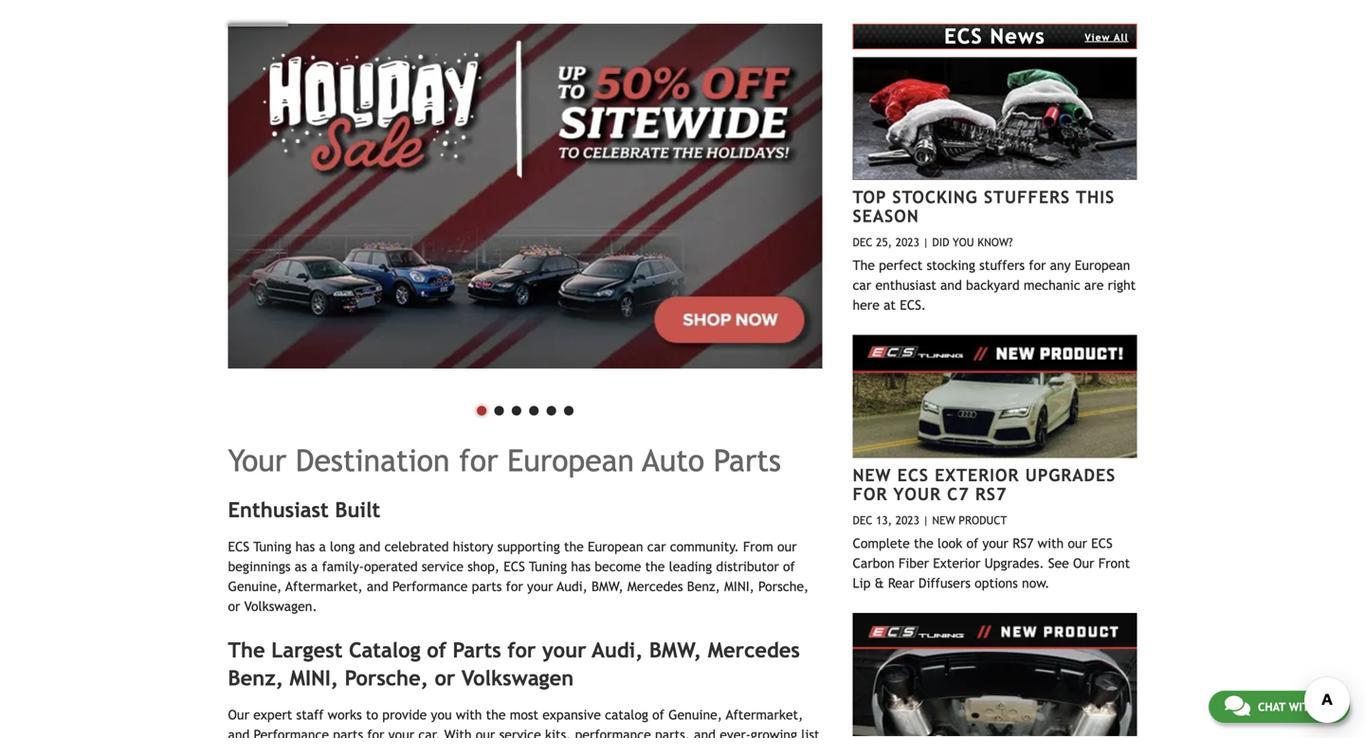 Task type: describe. For each thing, give the bounding box(es) containing it.
rs7 inside new ecs exterior upgrades for your c7 rs7
[[975, 484, 1007, 504]]

1 vertical spatial has
[[571, 559, 591, 574]]

lip
[[853, 576, 871, 591]]

expansive
[[542, 707, 601, 723]]

ecs tuning has a long and celebrated history supporting the european car community. from our beginnings as a family-operated service shop, ecs tuning has become the leading distributor of genuine, aftermarket, and performance parts for your audi, bmw, mercedes benz, mini, porsche, or volkswagen.
[[228, 539, 809, 614]]

mini, inside the largest catalog of parts for your audi, bmw, mercedes benz, mini, porsche, or volkswagen
[[290, 667, 338, 691]]

car.
[[418, 727, 440, 738]]

exterior inside 'dec 13, 2023 | new product complete the look of your rs7 with our ecs carbon fiber exterior upgrades. see our front lip & rear diffusers options now.'
[[933, 556, 981, 571]]

parts inside our expert staff works to provide you with the most expansive catalog of genuine, aftermarket, and performance parts for your car. with our service kits, performance parts, and ever-growing lis
[[333, 727, 363, 738]]

new inside new ecs exterior upgrades for your c7 rs7
[[853, 465, 891, 485]]

kits,
[[545, 727, 571, 738]]

your inside 'dec 13, 2023 | new product complete the look of your rs7 with our ecs carbon fiber exterior upgrades. see our front lip & rear diffusers options now.'
[[982, 536, 1009, 551]]

ecs down supporting
[[504, 559, 525, 574]]

complete
[[853, 536, 910, 551]]

performance inside ecs tuning has a long and celebrated history supporting the european car community. from our beginnings as a family-operated service shop, ecs tuning has become the leading distributor of genuine, aftermarket, and performance parts for your audi, bmw, mercedes benz, mini, porsche, or volkswagen.
[[392, 579, 468, 594]]

provide
[[382, 707, 427, 723]]

leading
[[669, 559, 712, 574]]

from
[[743, 539, 773, 554]]

options
[[975, 576, 1018, 591]]

stocking
[[927, 258, 975, 273]]

generic - ecs holiday sale image
[[228, 24, 822, 369]]

top stocking stuffers this season link
[[853, 187, 1115, 226]]

porsche, inside ecs tuning has a long and celebrated history supporting the european car community. from our beginnings as a family-operated service shop, ecs tuning has become the leading distributor of genuine, aftermarket, and performance parts for your audi, bmw, mercedes benz, mini, porsche, or volkswagen.
[[758, 579, 809, 594]]

here
[[853, 297, 880, 313]]

you
[[431, 707, 452, 723]]

performance inside our expert staff works to provide you with the most expansive catalog of genuine, aftermarket, and performance parts for your car. with our service kits, performance parts, and ever-growing lis
[[254, 727, 329, 738]]

ecs.
[[900, 297, 926, 313]]

to
[[366, 707, 378, 723]]

2023 for for
[[896, 514, 919, 527]]

volkswagen.
[[244, 599, 317, 614]]

0 horizontal spatial tuning
[[253, 539, 291, 554]]

and inside dec 25, 2023 | did you know? the perfect stocking stuffers for any european car enthusiast and backyard mechanic are right here at ecs.
[[940, 278, 962, 293]]

us
[[1320, 701, 1334, 714]]

25,
[[876, 235, 892, 249]]

european inside dec 25, 2023 | did you know? the perfect stocking stuffers for any european car enthusiast and backyard mechanic are right here at ecs.
[[1075, 258, 1130, 273]]

catalog
[[349, 638, 421, 663]]

at
[[884, 297, 896, 313]]

ecs up beginnings
[[228, 539, 249, 554]]

new inside 'dec 13, 2023 | new product complete the look of your rs7 with our ecs carbon fiber exterior upgrades. see our front lip & rear diffusers options now.'
[[932, 514, 955, 527]]

now.
[[1022, 576, 1050, 591]]

&
[[875, 576, 884, 591]]

ecs news
[[944, 24, 1045, 48]]

5 • from the left
[[543, 389, 560, 428]]

2 • from the left
[[490, 389, 508, 428]]

1 horizontal spatial tuning
[[529, 559, 567, 574]]

history
[[453, 539, 493, 554]]

most
[[510, 707, 539, 723]]

your destination for european auto parts
[[228, 443, 781, 478]]

top
[[853, 187, 887, 207]]

auto
[[642, 443, 704, 478]]

aftermarket, inside ecs tuning has a long and celebrated history supporting the european car community. from our beginnings as a family-operated service shop, ecs tuning has become the leading distributor of genuine, aftermarket, and performance parts for your audi, bmw, mercedes benz, mini, porsche, or volkswagen.
[[285, 579, 363, 594]]

long
[[330, 539, 355, 554]]

are
[[1084, 278, 1104, 293]]

parts inside ecs tuning has a long and celebrated history supporting the european car community. from our beginnings as a family-operated service shop, ecs tuning has become the leading distributor of genuine, aftermarket, and performance parts for your audi, bmw, mercedes benz, mini, porsche, or volkswagen.
[[472, 579, 502, 594]]

beginnings
[[228, 559, 291, 574]]

backyard
[[966, 278, 1020, 293]]

you
[[953, 235, 974, 249]]

benz, inside ecs tuning has a long and celebrated history supporting the european car community. from our beginnings as a family-operated service shop, ecs tuning has become the leading distributor of genuine, aftermarket, and performance parts for your audi, bmw, mercedes benz, mini, porsche, or volkswagen.
[[687, 579, 720, 594]]

mini, inside ecs tuning has a long and celebrated history supporting the european car community. from our beginnings as a family-operated service shop, ecs tuning has become the leading distributor of genuine, aftermarket, and performance parts for your audi, bmw, mercedes benz, mini, porsche, or volkswagen.
[[724, 579, 754, 594]]

bmw, inside the largest catalog of parts for your audi, bmw, mercedes benz, mini, porsche, or volkswagen
[[649, 638, 702, 663]]

the left leading
[[645, 559, 665, 574]]

c7
[[947, 484, 969, 504]]

bmw, inside ecs tuning has a long and celebrated history supporting the european car community. from our beginnings as a family-operated service shop, ecs tuning has become the leading distributor of genuine, aftermarket, and performance parts for your audi, bmw, mercedes benz, mini, porsche, or volkswagen.
[[592, 579, 623, 594]]

13,
[[876, 514, 892, 527]]

our inside our expert staff works to provide you with the most expansive catalog of genuine, aftermarket, and performance parts for your car. with our service kits, performance parts, and ever-growing lis
[[228, 707, 249, 723]]

this
[[1076, 187, 1115, 207]]

our expert staff works to provide you with the most expansive catalog of genuine, aftermarket, and performance parts for your car. with our service kits, performance parts, and ever-growing lis
[[228, 707, 820, 738]]

for inside dec 25, 2023 | did you know? the perfect stocking stuffers for any european car enthusiast and backyard mechanic are right here at ecs.
[[1029, 258, 1046, 273]]

see
[[1048, 556, 1069, 571]]

front
[[1098, 556, 1130, 571]]

0 vertical spatial parts
[[714, 443, 781, 478]]

perfect
[[879, 258, 923, 273]]

season
[[853, 206, 919, 226]]

the largest catalog of parts for your audi, bmw, mercedes benz, mini, porsche, or volkswagen
[[228, 638, 800, 691]]

of inside our expert staff works to provide you with the most expansive catalog of genuine, aftermarket, and performance parts for your car. with our service kits, performance parts, and ever-growing lis
[[652, 707, 664, 723]]

rs7 inside 'dec 13, 2023 | new product complete the look of your rs7 with our ecs carbon fiber exterior upgrades. see our front lip & rear diffusers options now.'
[[1013, 536, 1034, 551]]

carbon
[[853, 556, 895, 571]]

upgrades.
[[985, 556, 1044, 571]]

largest
[[271, 638, 343, 663]]

the inside the largest catalog of parts for your audi, bmw, mercedes benz, mini, porsche, or volkswagen
[[228, 638, 265, 663]]

view all
[[1085, 32, 1129, 43]]

new ecs exterior upgrades for your c7 rs7 link
[[853, 465, 1116, 504]]

dec 13, 2023 | new product complete the look of your rs7 with our ecs carbon fiber exterior upgrades. see our front lip & rear diffusers options now.
[[853, 514, 1130, 591]]

dec 25, 2023 | did you know? the perfect stocking stuffers for any european car enthusiast and backyard mechanic are right here at ecs.
[[853, 235, 1136, 313]]

our inside 'dec 13, 2023 | new product complete the look of your rs7 with our ecs carbon fiber exterior upgrades. see our front lip & rear diffusers options now.'
[[1068, 536, 1087, 551]]

parts inside the largest catalog of parts for your audi, bmw, mercedes benz, mini, porsche, or volkswagen
[[453, 638, 501, 663]]

enthusiast
[[875, 278, 936, 293]]

• • • • • •
[[473, 389, 577, 428]]

celebrated
[[384, 539, 449, 554]]

new ecs b9 rs5 3.0t valved exhaust system image
[[853, 613, 1137, 736]]

enthusiast
[[228, 498, 329, 523]]

for
[[853, 484, 888, 504]]

porsche, inside the largest catalog of parts for your audi, bmw, mercedes benz, mini, porsche, or volkswagen
[[345, 667, 428, 691]]

| for season
[[923, 235, 929, 249]]

community.
[[670, 539, 739, 554]]

works
[[328, 707, 362, 723]]

rear
[[888, 576, 915, 591]]

| for for
[[923, 514, 929, 527]]

chat with us link
[[1209, 691, 1350, 723]]

stocking
[[892, 187, 978, 207]]

ecs left news
[[944, 24, 983, 48]]

the inside dec 25, 2023 | did you know? the perfect stocking stuffers for any european car enthusiast and backyard mechanic are right here at ecs.
[[853, 258, 875, 273]]

fiber
[[899, 556, 929, 571]]

chat with us
[[1258, 701, 1334, 714]]

3 • from the left
[[508, 389, 525, 428]]

all
[[1114, 32, 1129, 43]]

our inside our expert staff works to provide you with the most expansive catalog of genuine, aftermarket, and performance parts for your car. with our service kits, performance parts, and ever-growing lis
[[476, 727, 495, 738]]

catalog
[[605, 707, 648, 723]]

service inside ecs tuning has a long and celebrated history supporting the european car community. from our beginnings as a family-operated service shop, ecs tuning has become the leading distributor of genuine, aftermarket, and performance parts for your audi, bmw, mercedes benz, mini, porsche, or volkswagen.
[[422, 559, 464, 574]]

1 • from the left
[[473, 389, 490, 428]]

ecs inside new ecs exterior upgrades for your c7 rs7
[[897, 465, 929, 485]]

diffusers
[[919, 576, 971, 591]]

of inside ecs tuning has a long and celebrated history supporting the european car community. from our beginnings as a family-operated service shop, ecs tuning has become the leading distributor of genuine, aftermarket, and performance parts for your audi, bmw, mercedes benz, mini, porsche, or volkswagen.
[[783, 559, 795, 574]]

stuffers
[[979, 258, 1025, 273]]

with
[[444, 727, 472, 738]]

built
[[335, 498, 380, 523]]

2023 for season
[[896, 235, 919, 249]]

upgrades
[[1025, 465, 1116, 485]]

product
[[959, 514, 1007, 527]]

top stocking stuffers this season image
[[853, 57, 1137, 180]]

new ecs exterior upgrades for your c7 rs7
[[853, 465, 1116, 504]]

operated
[[364, 559, 418, 574]]

with inside chat with us link
[[1289, 701, 1317, 714]]

ever-
[[720, 727, 751, 738]]

european inside ecs tuning has a long and celebrated history supporting the european car community. from our beginnings as a family-operated service shop, ecs tuning has become the leading distributor of genuine, aftermarket, and performance parts for your audi, bmw, mercedes benz, mini, porsche, or volkswagen.
[[588, 539, 643, 554]]

enthusiast built
[[228, 498, 380, 523]]



Task type: locate. For each thing, give the bounding box(es) containing it.
our left expert
[[228, 707, 249, 723]]

1 horizontal spatial car
[[853, 278, 871, 293]]

1 2023 from the top
[[896, 235, 919, 249]]

0 horizontal spatial benz,
[[228, 667, 283, 691]]

0 horizontal spatial mini,
[[290, 667, 338, 691]]

new up 13,
[[853, 465, 891, 485]]

6 • from the left
[[560, 389, 577, 428]]

with
[[1038, 536, 1064, 551], [1289, 701, 1317, 714], [456, 707, 482, 723]]

chat
[[1258, 701, 1286, 714]]

0 horizontal spatial performance
[[254, 727, 329, 738]]

service
[[422, 559, 464, 574], [499, 727, 541, 738]]

ecs
[[944, 24, 983, 48], [897, 465, 929, 485], [1091, 536, 1113, 551], [228, 539, 249, 554], [504, 559, 525, 574]]

exterior
[[935, 465, 1019, 485], [933, 556, 981, 571]]

view
[[1085, 32, 1110, 43]]

porsche, down catalog
[[345, 667, 428, 691]]

ecs right for
[[897, 465, 929, 485]]

1 vertical spatial genuine,
[[668, 707, 722, 723]]

2 | from the top
[[923, 514, 929, 527]]

supporting
[[497, 539, 560, 554]]

1 horizontal spatial mini,
[[724, 579, 754, 594]]

0 vertical spatial a
[[319, 539, 326, 554]]

family-
[[322, 559, 364, 574]]

the right supporting
[[564, 539, 584, 554]]

or inside ecs tuning has a long and celebrated history supporting the european car community. from our beginnings as a family-operated service shop, ecs tuning has become the leading distributor of genuine, aftermarket, and performance parts for your audi, bmw, mercedes benz, mini, porsche, or volkswagen.
[[228, 599, 240, 614]]

or up you
[[435, 667, 455, 691]]

1 vertical spatial aftermarket,
[[726, 707, 803, 723]]

1 vertical spatial porsche,
[[345, 667, 428, 691]]

car inside ecs tuning has a long and celebrated history supporting the european car community. from our beginnings as a family-operated service shop, ecs tuning has become the leading distributor of genuine, aftermarket, and performance parts for your audi, bmw, mercedes benz, mini, porsche, or volkswagen.
[[647, 539, 666, 554]]

1 horizontal spatial benz,
[[687, 579, 720, 594]]

1 horizontal spatial with
[[1038, 536, 1064, 551]]

our right from at the bottom of the page
[[777, 539, 797, 554]]

1 horizontal spatial our
[[777, 539, 797, 554]]

a left long
[[319, 539, 326, 554]]

genuine, inside our expert staff works to provide you with the most expansive catalog of genuine, aftermarket, and performance parts for your car. with our service kits, performance parts, and ever-growing lis
[[668, 707, 722, 723]]

your
[[982, 536, 1009, 551], [527, 579, 553, 594], [542, 638, 586, 663], [388, 727, 414, 738]]

1 dec from the top
[[853, 235, 873, 249]]

0 vertical spatial or
[[228, 599, 240, 614]]

volkswagen
[[462, 667, 574, 691]]

right
[[1108, 278, 1136, 293]]

mercedes inside ecs tuning has a long and celebrated history supporting the european car community. from our beginnings as a family-operated service shop, ecs tuning has become the leading distributor of genuine, aftermarket, and performance parts for your audi, bmw, mercedes benz, mini, porsche, or volkswagen.
[[627, 579, 683, 594]]

new ecs exterior upgrades for your c7 rs7 image
[[853, 335, 1137, 458]]

of inside the largest catalog of parts for your audi, bmw, mercedes benz, mini, porsche, or volkswagen
[[427, 638, 446, 663]]

0 vertical spatial our
[[1073, 556, 1094, 571]]

1 vertical spatial benz,
[[228, 667, 283, 691]]

0 horizontal spatial genuine,
[[228, 579, 282, 594]]

for down to
[[367, 727, 384, 738]]

0 horizontal spatial parts
[[333, 727, 363, 738]]

0 horizontal spatial has
[[295, 539, 315, 554]]

0 vertical spatial porsche,
[[758, 579, 809, 594]]

our inside 'dec 13, 2023 | new product complete the look of your rs7 with our ecs carbon fiber exterior upgrades. see our front lip & rear diffusers options now.'
[[1073, 556, 1094, 571]]

new up the look
[[932, 514, 955, 527]]

1 vertical spatial service
[[499, 727, 541, 738]]

audi, inside ecs tuning has a long and celebrated history supporting the european car community. from our beginnings as a family-operated service shop, ecs tuning has become the leading distributor of genuine, aftermarket, and performance parts for your audi, bmw, mercedes benz, mini, porsche, or volkswagen.
[[557, 579, 588, 594]]

the left most
[[486, 707, 506, 723]]

aftermarket, up growing
[[726, 707, 803, 723]]

dec inside 'dec 13, 2023 | new product complete the look of your rs7 with our ecs carbon fiber exterior upgrades. see our front lip & rear diffusers options now.'
[[853, 514, 873, 527]]

performance
[[575, 727, 651, 738]]

1 vertical spatial performance
[[254, 727, 329, 738]]

| inside 'dec 13, 2023 | new product complete the look of your rs7 with our ecs carbon fiber exterior upgrades. see our front lip & rear diffusers options now.'
[[923, 514, 929, 527]]

benz, inside the largest catalog of parts for your audi, bmw, mercedes benz, mini, porsche, or volkswagen
[[228, 667, 283, 691]]

your down product
[[982, 536, 1009, 551]]

for inside ecs tuning has a long and celebrated history supporting the european car community. from our beginnings as a family-operated service shop, ecs tuning has become the leading distributor of genuine, aftermarket, and performance parts for your audi, bmw, mercedes benz, mini, porsche, or volkswagen.
[[506, 579, 523, 594]]

parts,
[[655, 727, 690, 738]]

0 horizontal spatial our
[[476, 727, 495, 738]]

know?
[[978, 235, 1013, 249]]

0 horizontal spatial our
[[228, 707, 249, 723]]

2023 right 13,
[[896, 514, 919, 527]]

your up enthusiast
[[228, 443, 286, 478]]

rs7 up upgrades.
[[1013, 536, 1034, 551]]

european up are
[[1075, 258, 1130, 273]]

•
[[473, 389, 490, 428], [490, 389, 508, 428], [508, 389, 525, 428], [525, 389, 543, 428], [543, 389, 560, 428], [560, 389, 577, 428]]

2023
[[896, 235, 919, 249], [896, 514, 919, 527]]

as
[[295, 559, 307, 574]]

for inside our expert staff works to provide you with the most expansive catalog of genuine, aftermarket, and performance parts for your car. with our service kits, performance parts, and ever-growing lis
[[367, 727, 384, 738]]

parts right auto
[[714, 443, 781, 478]]

bmw,
[[592, 579, 623, 594], [649, 638, 702, 663]]

0 horizontal spatial parts
[[453, 638, 501, 663]]

1 horizontal spatial rs7
[[1013, 536, 1034, 551]]

0 horizontal spatial new
[[853, 465, 891, 485]]

tuning up beginnings
[[253, 539, 291, 554]]

0 vertical spatial rs7
[[975, 484, 1007, 504]]

tuning
[[253, 539, 291, 554], [529, 559, 567, 574]]

european down • • • • • •
[[507, 443, 634, 478]]

the up fiber
[[914, 536, 934, 551]]

1 | from the top
[[923, 235, 929, 249]]

0 vertical spatial tuning
[[253, 539, 291, 554]]

mercedes down leading
[[627, 579, 683, 594]]

comments image
[[1225, 695, 1250, 718]]

and
[[940, 278, 962, 293], [359, 539, 381, 554], [367, 579, 388, 594], [228, 727, 250, 738], [694, 727, 716, 738]]

of right distributor
[[783, 559, 795, 574]]

1 vertical spatial mercedes
[[708, 638, 800, 663]]

1 vertical spatial parts
[[333, 727, 363, 738]]

0 vertical spatial genuine,
[[228, 579, 282, 594]]

of right catalog
[[427, 638, 446, 663]]

0 vertical spatial car
[[853, 278, 871, 293]]

1 horizontal spatial mercedes
[[708, 638, 800, 663]]

0 vertical spatial your
[[228, 443, 286, 478]]

exterior up product
[[935, 465, 1019, 485]]

top stocking stuffers this season
[[853, 187, 1115, 226]]

mercedes down distributor
[[708, 638, 800, 663]]

service inside our expert staff works to provide you with the most expansive catalog of genuine, aftermarket, and performance parts for your car. with our service kits, performance parts, and ever-growing lis
[[499, 727, 541, 738]]

did
[[932, 235, 949, 249]]

service down most
[[499, 727, 541, 738]]

1 vertical spatial mini,
[[290, 667, 338, 691]]

bmw, down the become
[[592, 579, 623, 594]]

1 horizontal spatial aftermarket,
[[726, 707, 803, 723]]

stuffers
[[984, 187, 1070, 207]]

aftermarket, inside our expert staff works to provide you with the most expansive catalog of genuine, aftermarket, and performance parts for your car. with our service kits, performance parts, and ever-growing lis
[[726, 707, 803, 723]]

european up the become
[[588, 539, 643, 554]]

1 horizontal spatial a
[[319, 539, 326, 554]]

1 horizontal spatial has
[[571, 559, 591, 574]]

1 vertical spatial tuning
[[529, 559, 567, 574]]

0 horizontal spatial the
[[228, 638, 265, 663]]

1 vertical spatial rs7
[[1013, 536, 1034, 551]]

1 vertical spatial bmw,
[[649, 638, 702, 663]]

the inside 'dec 13, 2023 | new product complete the look of your rs7 with our ecs carbon fiber exterior upgrades. see our front lip & rear diffusers options now.'
[[914, 536, 934, 551]]

aftermarket, down family-
[[285, 579, 363, 594]]

for
[[1029, 258, 1046, 273], [459, 443, 498, 478], [506, 579, 523, 594], [507, 638, 536, 663], [367, 727, 384, 738]]

benz,
[[687, 579, 720, 594], [228, 667, 283, 691]]

bmw, up parts,
[[649, 638, 702, 663]]

the down volkswagen. on the left
[[228, 638, 265, 663]]

0 horizontal spatial porsche,
[[345, 667, 428, 691]]

0 vertical spatial has
[[295, 539, 315, 554]]

with up "see"
[[1038, 536, 1064, 551]]

1 horizontal spatial bmw,
[[649, 638, 702, 663]]

any
[[1050, 258, 1071, 273]]

your left c7
[[893, 484, 941, 504]]

staff
[[296, 707, 324, 723]]

has left the become
[[571, 559, 591, 574]]

0 horizontal spatial your
[[228, 443, 286, 478]]

exterior down the look
[[933, 556, 981, 571]]

shop,
[[468, 559, 500, 574]]

1 horizontal spatial genuine,
[[668, 707, 722, 723]]

for up volkswagen
[[507, 638, 536, 663]]

| right 13,
[[923, 514, 929, 527]]

|
[[923, 235, 929, 249], [923, 514, 929, 527]]

2 horizontal spatial with
[[1289, 701, 1317, 714]]

with left us
[[1289, 701, 1317, 714]]

benz, down leading
[[687, 579, 720, 594]]

your inside our expert staff works to provide you with the most expansive catalog of genuine, aftermarket, and performance parts for your car. with our service kits, performance parts, and ever-growing lis
[[388, 727, 414, 738]]

of right the look
[[966, 536, 978, 551]]

mini,
[[724, 579, 754, 594], [290, 667, 338, 691]]

performance down expert
[[254, 727, 329, 738]]

your inside the largest catalog of parts for your audi, bmw, mercedes benz, mini, porsche, or volkswagen
[[542, 638, 586, 663]]

service down celebrated at the bottom left
[[422, 559, 464, 574]]

0 vertical spatial european
[[1075, 258, 1130, 273]]

the left perfect
[[853, 258, 875, 273]]

1 horizontal spatial performance
[[392, 579, 468, 594]]

dec left 13,
[[853, 514, 873, 527]]

audi,
[[557, 579, 588, 594], [592, 638, 643, 663]]

your inside ecs tuning has a long and celebrated history supporting the european car community. from our beginnings as a family-operated service shop, ecs tuning has become the leading distributor of genuine, aftermarket, and performance parts for your audi, bmw, mercedes benz, mini, porsche, or volkswagen.
[[527, 579, 553, 594]]

0 vertical spatial exterior
[[935, 465, 1019, 485]]

performance
[[392, 579, 468, 594], [254, 727, 329, 738]]

audi, down supporting
[[557, 579, 588, 594]]

or inside the largest catalog of parts for your audi, bmw, mercedes benz, mini, porsche, or volkswagen
[[435, 667, 455, 691]]

or left volkswagen. on the left
[[228, 599, 240, 614]]

our right with
[[476, 727, 495, 738]]

your down supporting
[[527, 579, 553, 594]]

mini, down distributor
[[724, 579, 754, 594]]

mini, down largest
[[290, 667, 338, 691]]

1 vertical spatial a
[[311, 559, 318, 574]]

for down • • • • • •
[[459, 443, 498, 478]]

0 vertical spatial aftermarket,
[[285, 579, 363, 594]]

1 vertical spatial car
[[647, 539, 666, 554]]

parts down shop,
[[472, 579, 502, 594]]

0 horizontal spatial with
[[456, 707, 482, 723]]

dec inside dec 25, 2023 | did you know? the perfect stocking stuffers for any european car enthusiast and backyard mechanic are right here at ecs.
[[853, 235, 873, 249]]

dec for top stocking stuffers this season
[[853, 235, 873, 249]]

car left community.
[[647, 539, 666, 554]]

2 dec from the top
[[853, 514, 873, 527]]

0 vertical spatial audi,
[[557, 579, 588, 594]]

0 horizontal spatial or
[[228, 599, 240, 614]]

| inside dec 25, 2023 | did you know? the perfect stocking stuffers for any european car enthusiast and backyard mechanic are right here at ecs.
[[923, 235, 929, 249]]

0 vertical spatial bmw,
[[592, 579, 623, 594]]

1 horizontal spatial or
[[435, 667, 455, 691]]

2023 inside dec 25, 2023 | did you know? the perfect stocking stuffers for any european car enthusiast and backyard mechanic are right here at ecs.
[[896, 235, 919, 249]]

dec for new ecs exterior upgrades for your c7 rs7
[[853, 514, 873, 527]]

0 vertical spatial performance
[[392, 579, 468, 594]]

car inside dec 25, 2023 | did you know? the perfect stocking stuffers for any european car enthusiast and backyard mechanic are right here at ecs.
[[853, 278, 871, 293]]

has up as
[[295, 539, 315, 554]]

mercedes inside the largest catalog of parts for your audi, bmw, mercedes benz, mini, porsche, or volkswagen
[[708, 638, 800, 663]]

0 vertical spatial service
[[422, 559, 464, 574]]

1 horizontal spatial the
[[853, 258, 875, 273]]

genuine, down beginnings
[[228, 579, 282, 594]]

our up "see"
[[1068, 536, 1087, 551]]

0 vertical spatial mini,
[[724, 579, 754, 594]]

porsche, down distributor
[[758, 579, 809, 594]]

1 vertical spatial exterior
[[933, 556, 981, 571]]

1 horizontal spatial your
[[893, 484, 941, 504]]

0 horizontal spatial car
[[647, 539, 666, 554]]

exterior inside new ecs exterior upgrades for your c7 rs7
[[935, 465, 1019, 485]]

for down supporting
[[506, 579, 523, 594]]

2023 right 25,
[[896, 235, 919, 249]]

porsche,
[[758, 579, 809, 594], [345, 667, 428, 691]]

look
[[938, 536, 962, 551]]

0 horizontal spatial a
[[311, 559, 318, 574]]

growing
[[751, 727, 797, 738]]

0 vertical spatial parts
[[472, 579, 502, 594]]

| left the did
[[923, 235, 929, 249]]

genuine, inside ecs tuning has a long and celebrated history supporting the european car community. from our beginnings as a family-operated service shop, ecs tuning has become the leading distributor of genuine, aftermarket, and performance parts for your audi, bmw, mercedes benz, mini, porsche, or volkswagen.
[[228, 579, 282, 594]]

a right as
[[311, 559, 318, 574]]

0 horizontal spatial aftermarket,
[[285, 579, 363, 594]]

destination
[[296, 443, 450, 478]]

0 vertical spatial mercedes
[[627, 579, 683, 594]]

1 horizontal spatial service
[[499, 727, 541, 738]]

ecs up front
[[1091, 536, 1113, 551]]

2023 inside 'dec 13, 2023 | new product complete the look of your rs7 with our ecs carbon fiber exterior upgrades. see our front lip & rear diffusers options now.'
[[896, 514, 919, 527]]

your inside new ecs exterior upgrades for your c7 rs7
[[893, 484, 941, 504]]

for inside the largest catalog of parts for your audi, bmw, mercedes benz, mini, porsche, or volkswagen
[[507, 638, 536, 663]]

1 vertical spatial european
[[507, 443, 634, 478]]

2 vertical spatial european
[[588, 539, 643, 554]]

your
[[228, 443, 286, 478], [893, 484, 941, 504]]

the inside our expert staff works to provide you with the most expansive catalog of genuine, aftermarket, and performance parts for your car. with our service kits, performance parts, and ever-growing lis
[[486, 707, 506, 723]]

0 vertical spatial benz,
[[687, 579, 720, 594]]

with inside 'dec 13, 2023 | new product complete the look of your rs7 with our ecs carbon fiber exterior upgrades. see our front lip & rear diffusers options now.'
[[1038, 536, 1064, 551]]

2 2023 from the top
[[896, 514, 919, 527]]

0 vertical spatial dec
[[853, 235, 873, 249]]

distributor
[[716, 559, 779, 574]]

benz, up expert
[[228, 667, 283, 691]]

1 horizontal spatial new
[[932, 514, 955, 527]]

car up here
[[853, 278, 871, 293]]

1 vertical spatial the
[[228, 638, 265, 663]]

ecs inside 'dec 13, 2023 | new product complete the look of your rs7 with our ecs carbon fiber exterior upgrades. see our front lip & rear diffusers options now.'
[[1091, 536, 1113, 551]]

1 horizontal spatial porsche,
[[758, 579, 809, 594]]

mechanic
[[1024, 278, 1080, 293]]

or
[[228, 599, 240, 614], [435, 667, 455, 691]]

performance down celebrated at the bottom left
[[392, 579, 468, 594]]

of
[[966, 536, 978, 551], [783, 559, 795, 574], [427, 638, 446, 663], [652, 707, 664, 723]]

1 vertical spatial parts
[[453, 638, 501, 663]]

0 vertical spatial the
[[853, 258, 875, 273]]

2 horizontal spatial our
[[1068, 536, 1087, 551]]

0 horizontal spatial bmw,
[[592, 579, 623, 594]]

your up volkswagen
[[542, 638, 586, 663]]

1 vertical spatial your
[[893, 484, 941, 504]]

parts down works
[[333, 727, 363, 738]]

new
[[853, 465, 891, 485], [932, 514, 955, 527]]

for left any
[[1029, 258, 1046, 273]]

genuine,
[[228, 579, 282, 594], [668, 707, 722, 723]]

0 vertical spatial new
[[853, 465, 891, 485]]

0 vertical spatial 2023
[[896, 235, 919, 249]]

1 vertical spatial our
[[228, 707, 249, 723]]

1 horizontal spatial audi,
[[592, 638, 643, 663]]

rs7
[[975, 484, 1007, 504], [1013, 536, 1034, 551]]

genuine, up parts,
[[668, 707, 722, 723]]

audi, inside the largest catalog of parts for your audi, bmw, mercedes benz, mini, porsche, or volkswagen
[[592, 638, 643, 663]]

1 horizontal spatial parts
[[714, 443, 781, 478]]

of inside 'dec 13, 2023 | new product complete the look of your rs7 with our ecs carbon fiber exterior upgrades. see our front lip & rear diffusers options now.'
[[966, 536, 978, 551]]

1 vertical spatial new
[[932, 514, 955, 527]]

audi, up catalog in the left of the page
[[592, 638, 643, 663]]

0 vertical spatial |
[[923, 235, 929, 249]]

a
[[319, 539, 326, 554], [311, 559, 318, 574]]

0 horizontal spatial service
[[422, 559, 464, 574]]

news
[[990, 24, 1045, 48]]

expert
[[253, 707, 292, 723]]

dec left 25,
[[853, 235, 873, 249]]

our right "see"
[[1073, 556, 1094, 571]]

our inside ecs tuning has a long and celebrated history supporting the european car community. from our beginnings as a family-operated service shop, ecs tuning has become the leading distributor of genuine, aftermarket, and performance parts for your audi, bmw, mercedes benz, mini, porsche, or volkswagen.
[[777, 539, 797, 554]]

tuning down supporting
[[529, 559, 567, 574]]

become
[[595, 559, 641, 574]]

1 vertical spatial audi,
[[592, 638, 643, 663]]

4 • from the left
[[525, 389, 543, 428]]

rs7 up product
[[975, 484, 1007, 504]]

0 horizontal spatial audi,
[[557, 579, 588, 594]]

0 horizontal spatial mercedes
[[627, 579, 683, 594]]

of up parts,
[[652, 707, 664, 723]]

your down provide
[[388, 727, 414, 738]]

parts up volkswagen
[[453, 638, 501, 663]]

mercedes
[[627, 579, 683, 594], [708, 638, 800, 663]]

with inside our expert staff works to provide you with the most expansive catalog of genuine, aftermarket, and performance parts for your car. with our service kits, performance parts, and ever-growing lis
[[456, 707, 482, 723]]

1 horizontal spatial our
[[1073, 556, 1094, 571]]

with up with
[[456, 707, 482, 723]]

1 vertical spatial |
[[923, 514, 929, 527]]



Task type: vqa. For each thing, say whether or not it's contained in the screenshot.
mount within "TO ENSURE SMOOTH STEERING AND PROPER IMPACT DAMPING, REPLACE OLD MOUNTS AND PIVOT BEARINGS WHENEVER NEW STRUTS ARE INSTALLED. OLD, WEAR AND HEAT-HARDENED MOUNT RUBBER TRANSMITS VIBRATION TO THE CHASSIS, AND CAN BREAK OR TEAR, AFFECTING STEERING AND CAUSING NOISE OVER BUMPS."
no



